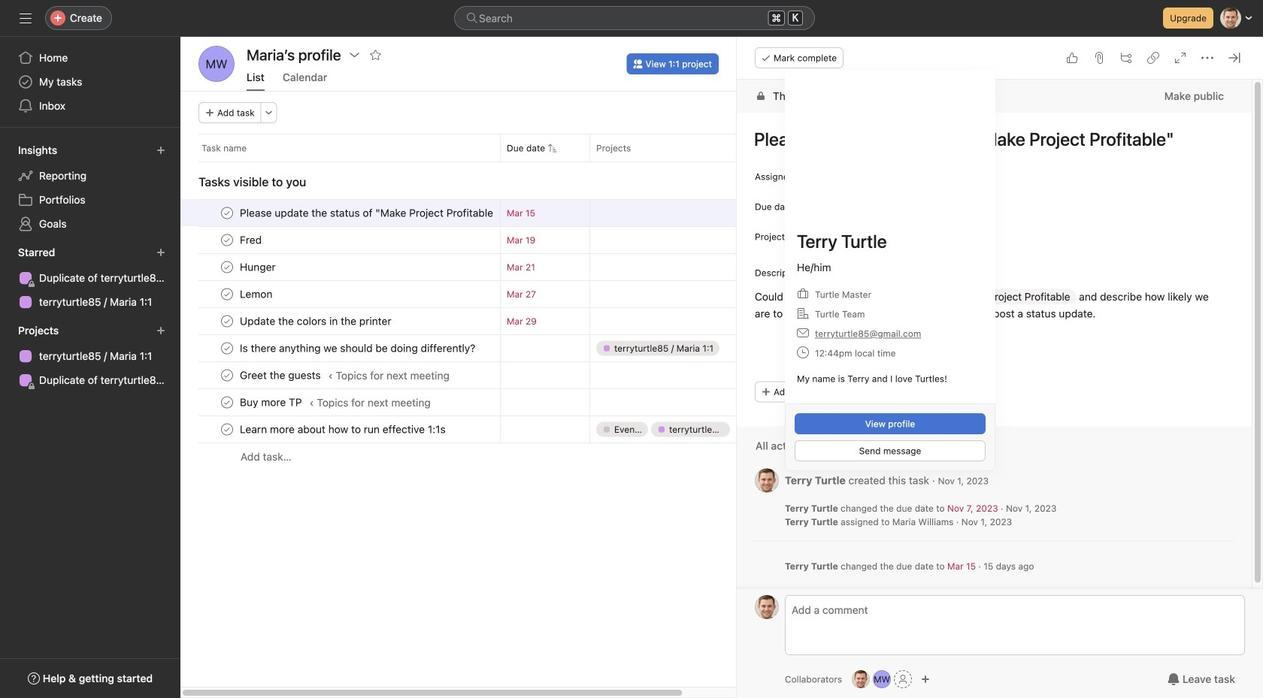 Task type: vqa. For each thing, say whether or not it's contained in the screenshot.
Mark complete checkbox inside the Update the colors in the printer cell
yes



Task type: locate. For each thing, give the bounding box(es) containing it.
3 mark complete checkbox from the top
[[218, 285, 236, 303]]

main content
[[737, 80, 1252, 592]]

linked projects for hunger cell
[[590, 253, 740, 281]]

mark complete checkbox for learn more about how to run effective 1:1s cell
[[218, 421, 236, 439]]

mark complete checkbox inside please update the status of "make project profitable" cell
[[218, 204, 236, 222]]

mark complete image
[[218, 231, 236, 249], [218, 340, 236, 358], [218, 367, 236, 385], [218, 421, 236, 439]]

task name text field inside greet the guests cell
[[237, 368, 325, 383]]

tree grid
[[181, 199, 795, 471]]

hide sidebar image
[[20, 12, 32, 24]]

mark complete checkbox inside fred "cell"
[[218, 231, 236, 249]]

task name text field for mark complete option in the is there anything we should be doing differently? cell
[[237, 341, 480, 356]]

add or remove collaborators image left add or remove collaborators image
[[852, 671, 870, 689]]

copy task link image
[[1148, 52, 1160, 64]]

update the colors in the printer cell
[[181, 308, 500, 335]]

mark complete image for is there anything we should be doing differently? cell
[[218, 340, 236, 358]]

mark complete checkbox inside update the colors in the printer cell
[[218, 313, 236, 331]]

2 task name text field from the top
[[237, 287, 277, 302]]

2 mark complete image from the top
[[218, 258, 236, 276]]

task name text field inside hunger cell
[[237, 260, 280, 275]]

2 mark complete image from the top
[[218, 340, 236, 358]]

mark complete checkbox for task name text field within the lemon cell
[[218, 285, 236, 303]]

Mark complete checkbox
[[218, 258, 236, 276], [218, 313, 236, 331], [218, 340, 236, 358], [218, 367, 236, 385], [218, 394, 236, 412], [218, 421, 236, 439]]

3 task name text field from the top
[[237, 314, 396, 329]]

task name text field inside update the colors in the printer cell
[[237, 314, 396, 329]]

6 mark complete checkbox from the top
[[218, 421, 236, 439]]

1 mark complete image from the top
[[218, 204, 236, 222]]

Task name text field
[[237, 233, 266, 248], [237, 260, 280, 275], [237, 368, 325, 383], [237, 422, 450, 437]]

mark complete image for task name text field within the update the colors in the printer cell
[[218, 313, 236, 331]]

2 mark complete checkbox from the top
[[218, 231, 236, 249]]

mark complete image inside hunger cell
[[218, 258, 236, 276]]

add or remove collaborators image right add or remove collaborators image
[[921, 675, 930, 684]]

2 vertical spatial mark complete checkbox
[[218, 285, 236, 303]]

1 mark complete checkbox from the top
[[218, 204, 236, 222]]

open user profile image
[[755, 596, 779, 620]]

mark complete checkbox inside buy more tp cell
[[218, 394, 236, 412]]

mark complete checkbox for buy more tp cell on the bottom left
[[218, 394, 236, 412]]

learn more about how to run effective 1:1s cell
[[181, 416, 500, 444]]

starred element
[[0, 239, 181, 317]]

5 mark complete image from the top
[[218, 394, 236, 412]]

2 mark complete checkbox from the top
[[218, 313, 236, 331]]

main content inside the please update the status of "make project profitable" dialog
[[737, 80, 1252, 592]]

task name text field inside learn more about how to run effective 1:1s cell
[[237, 422, 450, 437]]

task name text field inside fred "cell"
[[237, 233, 266, 248]]

linked projects for buy more tp cell
[[590, 389, 740, 417]]

1 mark complete image from the top
[[218, 231, 236, 249]]

1 task name text field from the top
[[237, 233, 266, 248]]

mark complete checkbox inside learn more about how to run effective 1:1s cell
[[218, 421, 236, 439]]

0 vertical spatial mark complete checkbox
[[218, 204, 236, 222]]

show options image
[[349, 49, 361, 61]]

mark complete checkbox for task name text box within the fred "cell"
[[218, 231, 236, 249]]

4 mark complete checkbox from the top
[[218, 367, 236, 385]]

linked projects for lemon cell
[[590, 281, 740, 308]]

mark complete checkbox inside is there anything we should be doing differently? cell
[[218, 340, 236, 358]]

row
[[181, 134, 795, 162], [199, 161, 776, 162], [181, 199, 795, 227], [181, 226, 795, 254], [181, 253, 795, 281], [181, 281, 795, 308], [181, 308, 795, 335], [181, 335, 795, 363], [181, 362, 795, 390], [181, 389, 795, 417], [181, 416, 795, 444], [181, 443, 795, 471]]

3 task name text field from the top
[[237, 368, 325, 383]]

3 mark complete image from the top
[[218, 367, 236, 385]]

Mark complete checkbox
[[218, 204, 236, 222], [218, 231, 236, 249], [218, 285, 236, 303]]

4 mark complete image from the top
[[218, 313, 236, 331]]

attachments: add a file to this task, please update the status of "make project profitable" image
[[1094, 52, 1106, 64]]

3 mark complete image from the top
[[218, 285, 236, 303]]

mark complete image inside greet the guests cell
[[218, 367, 236, 385]]

Task name text field
[[237, 206, 494, 221], [237, 287, 277, 302], [237, 314, 396, 329], [237, 341, 480, 356], [237, 395, 307, 410]]

mark complete image inside fred "cell"
[[218, 231, 236, 249]]

task name text field inside is there anything we should be doing differently? cell
[[237, 341, 480, 356]]

insights element
[[0, 137, 181, 239]]

5 task name text field from the top
[[237, 395, 307, 410]]

None field
[[454, 6, 815, 30]]

mark complete image inside is there anything we should be doing differently? cell
[[218, 340, 236, 358]]

task name text field for mark complete icon in the fred "cell"
[[237, 233, 266, 248]]

2 task name text field from the top
[[237, 260, 280, 275]]

linked projects for greet the guests cell
[[590, 362, 740, 390]]

4 mark complete image from the top
[[218, 421, 236, 439]]

mark complete checkbox inside greet the guests cell
[[218, 367, 236, 385]]

mark complete image inside buy more tp cell
[[218, 394, 236, 412]]

mark complete checkbox inside lemon cell
[[218, 285, 236, 303]]

1 mark complete checkbox from the top
[[218, 258, 236, 276]]

Search tasks, projects, and more text field
[[454, 6, 815, 30]]

mark complete image inside learn more about how to run effective 1:1s cell
[[218, 421, 236, 439]]

mark complete image inside update the colors in the printer cell
[[218, 313, 236, 331]]

1 task name text field from the top
[[237, 206, 494, 221]]

mark complete checkbox inside hunger cell
[[218, 258, 236, 276]]

global element
[[0, 37, 181, 127]]

new insights image
[[156, 146, 165, 155]]

1 vertical spatial mark complete checkbox
[[218, 231, 236, 249]]

mark complete checkbox for hunger cell
[[218, 258, 236, 276]]

linked projects for update the colors in the printer cell
[[590, 308, 740, 335]]

4 task name text field from the top
[[237, 341, 480, 356]]

more actions image
[[264, 108, 274, 117]]

task name text field inside buy more tp cell
[[237, 395, 307, 410]]

mark complete checkbox for update the colors in the printer cell
[[218, 313, 236, 331]]

mark complete image inside please update the status of "make project profitable" cell
[[218, 204, 236, 222]]

add or remove collaborators image
[[873, 671, 891, 689]]

mark complete image
[[218, 204, 236, 222], [218, 258, 236, 276], [218, 285, 236, 303], [218, 313, 236, 331], [218, 394, 236, 412]]

Task Name text field
[[745, 122, 1234, 156]]

5 mark complete checkbox from the top
[[218, 394, 236, 412]]

fred cell
[[181, 226, 500, 254]]

4 task name text field from the top
[[237, 422, 450, 437]]

mark complete image inside lemon cell
[[218, 285, 236, 303]]

add or remove collaborators image
[[852, 671, 870, 689], [921, 675, 930, 684]]

3 mark complete checkbox from the top
[[218, 340, 236, 358]]



Task type: describe. For each thing, give the bounding box(es) containing it.
more actions for this task image
[[1202, 52, 1214, 64]]

task name text field inside lemon cell
[[237, 287, 277, 302]]

greet the guests cell
[[181, 362, 500, 390]]

please update the status of "make project profitable" dialog
[[737, 37, 1264, 699]]

task name text field for mark complete icon inside greet the guests cell
[[237, 368, 325, 383]]

task name text field for mark complete option within the buy more tp cell
[[237, 395, 307, 410]]

please update the status of "make project profitable" cell
[[181, 199, 500, 227]]

task name text field for mark complete image in hunger cell
[[237, 260, 280, 275]]

mark complete checkbox for greet the guests cell
[[218, 367, 236, 385]]

mark complete image for greet the guests cell
[[218, 367, 236, 385]]

full screen image
[[1175, 52, 1187, 64]]

open user profile image
[[755, 469, 779, 493]]

0 horizontal spatial add or remove collaborators image
[[852, 671, 870, 689]]

mark complete image for learn more about how to run effective 1:1s cell
[[218, 421, 236, 439]]

lemon cell
[[181, 281, 500, 308]]

mark complete image for task name text field within the lemon cell
[[218, 285, 236, 303]]

is there anything we should be doing differently? cell
[[181, 335, 500, 363]]

1 horizontal spatial add or remove collaborators image
[[921, 675, 930, 684]]

linked projects for fred cell
[[590, 226, 740, 254]]

mark complete checkbox for task name text field within the please update the status of "make project profitable" cell
[[218, 204, 236, 222]]

mark complete checkbox for is there anything we should be doing differently? cell
[[218, 340, 236, 358]]

projects element
[[0, 317, 181, 396]]

add items to starred image
[[156, 248, 165, 257]]

task name text field inside please update the status of "make project profitable" cell
[[237, 206, 494, 221]]

buy more tp cell
[[181, 389, 500, 417]]

new project or portfolio image
[[156, 326, 165, 335]]

add subtask image
[[1121, 52, 1133, 64]]

mark complete image for fred "cell"
[[218, 231, 236, 249]]

add to starred image
[[370, 49, 382, 61]]

task name text field for mark complete option within update the colors in the printer cell
[[237, 314, 396, 329]]

0 likes. click to like this task image
[[1067, 52, 1079, 64]]

hunger cell
[[181, 253, 500, 281]]

close details image
[[1229, 52, 1241, 64]]

mark complete image for task name text field within buy more tp cell
[[218, 394, 236, 412]]

task name text field for mark complete icon inside the learn more about how to run effective 1:1s cell
[[237, 422, 450, 437]]

mark complete image for task name text field within the please update the status of "make project profitable" cell
[[218, 204, 236, 222]]



